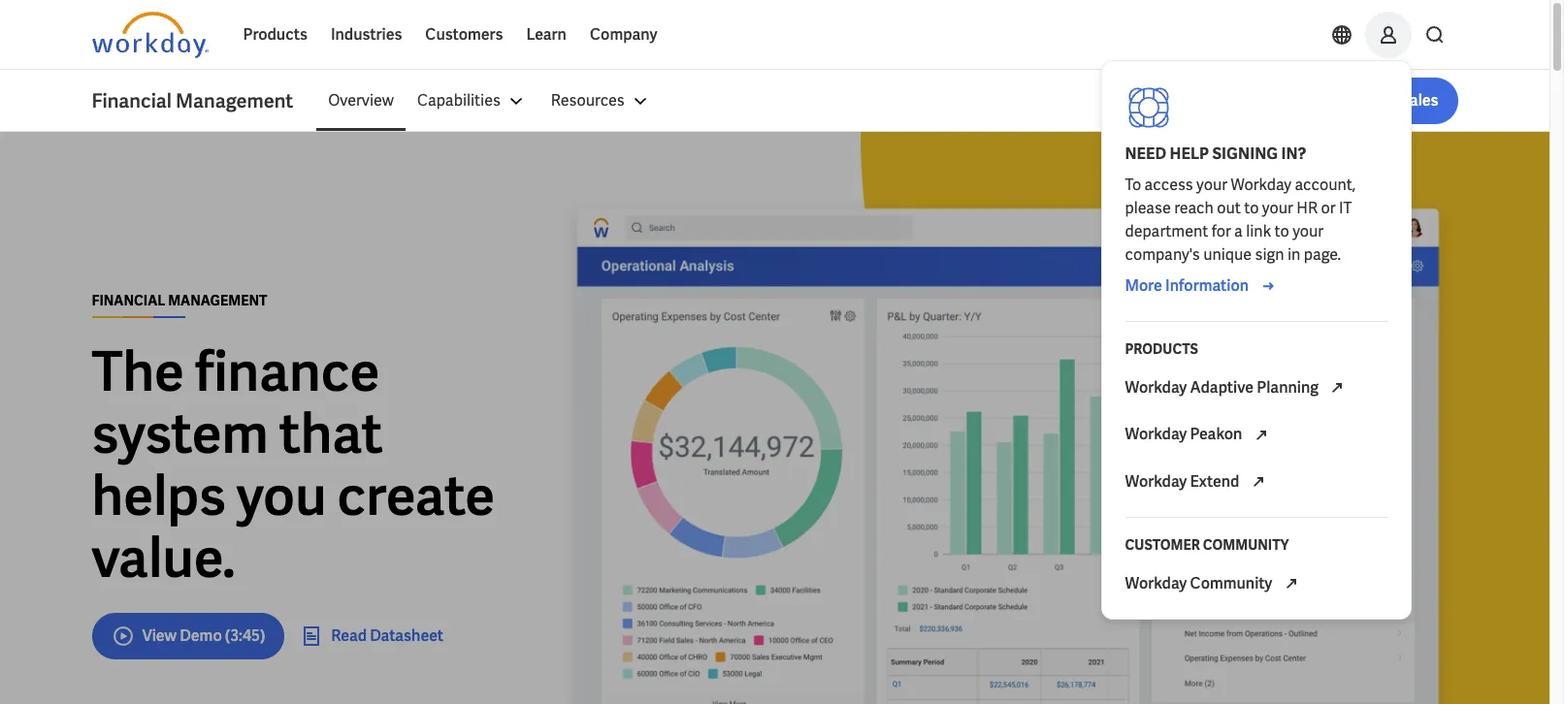 Task type: locate. For each thing, give the bounding box(es) containing it.
2 vertical spatial your
[[1293, 221, 1324, 242]]

sign
[[1255, 245, 1284, 265]]

account,
[[1295, 175, 1356, 195]]

to
[[1244, 198, 1259, 218], [1275, 221, 1289, 242]]

contact
[[1340, 90, 1397, 111]]

0 vertical spatial opens in a new tab image
[[1249, 424, 1273, 447]]

workday adaptive planning link
[[1113, 365, 1399, 412]]

workday
[[1231, 175, 1291, 195], [1125, 377, 1187, 398], [1125, 424, 1187, 445], [1125, 471, 1187, 492], [1125, 574, 1187, 594]]

customers
[[425, 24, 503, 45]]

planning
[[1257, 377, 1319, 398]]

read
[[331, 625, 367, 646]]

for
[[1212, 221, 1231, 242]]

in
[[1288, 245, 1301, 265]]

view demo (3:45) link
[[92, 613, 285, 659]]

workday up workday peakon
[[1125, 377, 1187, 398]]

workday down signing on the top right
[[1231, 175, 1291, 195]]

opens in a new tab image for workday community
[[1279, 573, 1303, 596]]

0 vertical spatial opens in a new tab image
[[1326, 377, 1349, 400]]

opens in a new tab image for workday peakon
[[1249, 424, 1273, 447]]

department
[[1125, 221, 1208, 242]]

0 vertical spatial products
[[243, 24, 307, 45]]

list
[[316, 78, 1458, 124]]

opens in a new tab image inside workday adaptive planning 'link'
[[1326, 377, 1349, 400]]

company's
[[1125, 245, 1200, 265]]

extend
[[1190, 471, 1239, 492]]

1 vertical spatial your
[[1262, 198, 1293, 218]]

opens in a new tab image
[[1249, 424, 1273, 447], [1246, 471, 1270, 494]]

workday down the customer
[[1125, 574, 1187, 594]]

workday inside workday extend link
[[1125, 471, 1187, 492]]

your down hr
[[1293, 221, 1324, 242]]

customer
[[1125, 537, 1200, 554]]

1 vertical spatial opens in a new tab image
[[1246, 471, 1270, 494]]

1 horizontal spatial opens in a new tab image
[[1326, 377, 1349, 400]]

your left hr
[[1262, 198, 1293, 218]]

page.
[[1304, 245, 1341, 265]]

to right out
[[1244, 198, 1259, 218]]

customers button
[[414, 12, 515, 58]]

it
[[1339, 198, 1352, 218]]

management
[[176, 88, 293, 114]]

helps
[[92, 460, 226, 531]]

opens in a new tab image for workday adaptive planning
[[1326, 377, 1349, 400]]

opens in a new tab image right extend
[[1246, 471, 1270, 494]]

learn
[[526, 24, 567, 45]]

management
[[168, 292, 267, 309]]

you
[[237, 460, 326, 531]]

financial
[[92, 88, 172, 114]]

peakon
[[1190, 424, 1242, 445]]

products inside dropdown button
[[243, 24, 307, 45]]

community
[[1203, 537, 1289, 554], [1190, 574, 1272, 594]]

contact sales link
[[1320, 78, 1458, 124]]

opens in a new tab image right planning
[[1326, 377, 1349, 400]]

your
[[1196, 175, 1227, 195], [1262, 198, 1293, 218], [1293, 221, 1324, 242]]

more
[[1125, 276, 1162, 296]]

reach
[[1174, 198, 1214, 218]]

opens in a new tab image for workday extend
[[1246, 471, 1270, 494]]

opens in a new tab image
[[1326, 377, 1349, 400], [1279, 573, 1303, 596]]

please
[[1125, 198, 1171, 218]]

workday for adaptive
[[1125, 377, 1187, 398]]

financial management
[[92, 88, 293, 114]]

industries button
[[319, 12, 414, 58]]

contact sales
[[1340, 90, 1438, 111]]

read datasheet link
[[300, 624, 444, 648]]

opens in a new tab image inside workday extend link
[[1246, 471, 1270, 494]]

opens in a new tab image inside workday community link
[[1279, 573, 1303, 596]]

workday inside workday peakon link
[[1125, 424, 1187, 445]]

community down customer community at the right of the page
[[1190, 574, 1272, 594]]

or
[[1321, 198, 1336, 218]]

0 vertical spatial community
[[1203, 537, 1289, 554]]

to right link at right
[[1275, 221, 1289, 242]]

view demo (3:45)
[[142, 625, 265, 646]]

value.
[[92, 522, 235, 593]]

workday up workday extend
[[1125, 424, 1187, 445]]

need
[[1125, 144, 1167, 164]]

customer community
[[1125, 537, 1289, 554]]

0 vertical spatial to
[[1244, 198, 1259, 218]]

workday for community
[[1125, 574, 1187, 594]]

workday down workday peakon
[[1125, 471, 1187, 492]]

workday peakon
[[1125, 424, 1245, 445]]

menu containing overview
[[316, 78, 663, 124]]

workday extend link
[[1113, 459, 1399, 506]]

overview
[[328, 90, 394, 111]]

opens in a new tab image inside workday peakon link
[[1249, 424, 1273, 447]]

in?
[[1281, 144, 1306, 164]]

unique
[[1203, 245, 1252, 265]]

out
[[1217, 198, 1241, 218]]

sales
[[1400, 90, 1438, 111]]

menu
[[316, 78, 663, 124]]

community up workday community link
[[1203, 537, 1289, 554]]

products down "more" in the right top of the page
[[1125, 341, 1198, 358]]

information
[[1165, 276, 1249, 296]]

workday inside workday community link
[[1125, 574, 1187, 594]]

financial management link
[[92, 87, 316, 114]]

1 horizontal spatial products
[[1125, 341, 1198, 358]]

opens in a new tab image right workday community
[[1279, 573, 1303, 596]]

go to the homepage image
[[92, 12, 208, 58]]

products up management
[[243, 24, 307, 45]]

1 horizontal spatial to
[[1275, 221, 1289, 242]]

the
[[92, 336, 184, 407]]

products
[[243, 24, 307, 45], [1125, 341, 1198, 358]]

learn button
[[515, 12, 578, 58]]

financial
[[92, 292, 165, 309]]

1 vertical spatial community
[[1190, 574, 1272, 594]]

workday for extend
[[1125, 471, 1187, 492]]

1 vertical spatial opens in a new tab image
[[1279, 573, 1303, 596]]

your up out
[[1196, 175, 1227, 195]]

capabilities
[[417, 90, 500, 111]]

workday inside workday adaptive planning 'link'
[[1125, 377, 1187, 398]]

0 horizontal spatial opens in a new tab image
[[1279, 573, 1303, 596]]

signing
[[1212, 144, 1278, 164]]

0 horizontal spatial products
[[243, 24, 307, 45]]

hr
[[1297, 198, 1318, 218]]

opens in a new tab image right peakon
[[1249, 424, 1273, 447]]



Task type: describe. For each thing, give the bounding box(es) containing it.
need help signing in?
[[1125, 144, 1306, 164]]

workday community
[[1125, 574, 1275, 594]]

access
[[1145, 175, 1193, 195]]

workday for peakon
[[1125, 424, 1187, 445]]

workday inside to access your workday account, please reach out to your hr or it department for a link to your company's unique sign in page.
[[1231, 175, 1291, 195]]

read datasheet
[[331, 625, 444, 646]]

adaptive
[[1190, 377, 1254, 398]]

datasheet
[[370, 625, 444, 646]]

system
[[92, 398, 269, 469]]

financial management
[[92, 292, 267, 309]]

to
[[1125, 175, 1141, 195]]

more information
[[1125, 276, 1249, 296]]

(3:45)
[[225, 625, 265, 646]]

workday extend
[[1125, 471, 1243, 492]]

to access your workday account, please reach out to your hr or it department for a link to your company's unique sign in page.
[[1125, 175, 1358, 265]]

products button
[[231, 12, 319, 58]]

0 horizontal spatial to
[[1244, 198, 1259, 218]]

link
[[1246, 221, 1271, 242]]

help
[[1170, 144, 1209, 164]]

demo
[[180, 625, 222, 646]]

0 vertical spatial your
[[1196, 175, 1227, 195]]

finance
[[195, 336, 380, 407]]

community for customer community
[[1203, 537, 1289, 554]]

workday community link
[[1113, 561, 1399, 608]]

resources button
[[539, 78, 663, 124]]

view
[[142, 625, 177, 646]]

a
[[1234, 221, 1243, 242]]

overview link
[[316, 78, 405, 124]]

create
[[337, 460, 495, 531]]

capabilities button
[[405, 78, 539, 124]]

1 vertical spatial products
[[1125, 341, 1198, 358]]

company
[[590, 24, 657, 45]]

resources
[[551, 90, 625, 111]]

more information link
[[1125, 275, 1280, 298]]

workday adaptive planning
[[1125, 377, 1322, 398]]

the finance system that helps you create value.
[[92, 336, 495, 593]]

workday peakon link
[[1113, 412, 1399, 459]]

financial management operational analysis dashboard showing operating expense by cost center and p&l by quarter. image
[[557, 194, 1458, 704]]

community for workday community
[[1190, 574, 1272, 594]]

company button
[[578, 12, 669, 58]]

1 vertical spatial to
[[1275, 221, 1289, 242]]

that
[[279, 398, 383, 469]]

industries
[[331, 24, 402, 45]]

list containing overview
[[316, 78, 1458, 124]]



Task type: vqa. For each thing, say whether or not it's contained in the screenshot.
'UNIFIES OPERATION TO LAUNCH ON NYSE.'
no



